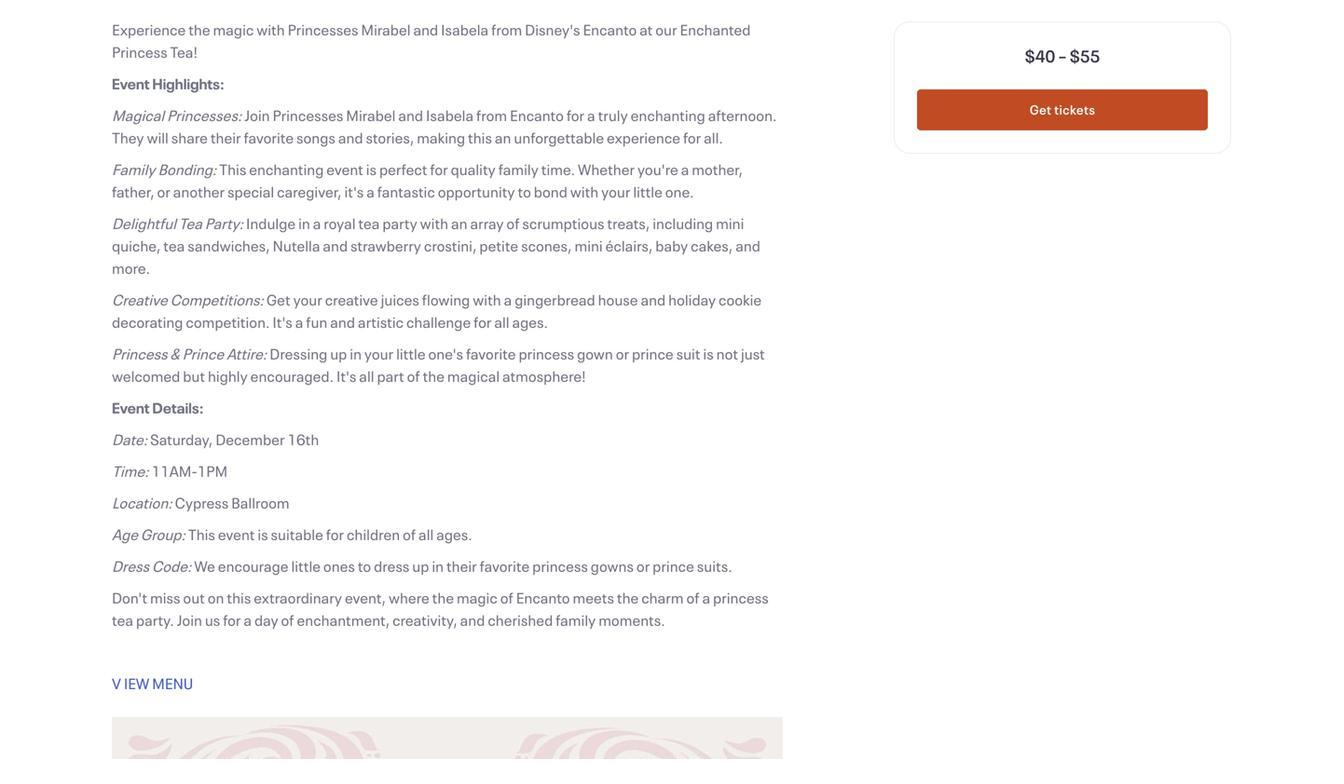 Task type: locate. For each thing, give the bounding box(es) containing it.
princess up the welcomed
[[112, 344, 167, 364]]

princess inside experience the magic with princesses mirabel and isabela from disney's encanto at our enchanted princess tea!
[[112, 42, 167, 62]]

11am-
[[152, 461, 197, 481]]

1 horizontal spatial their
[[446, 557, 477, 577]]

up right dress
[[412, 557, 429, 577]]

up inside the dressing up in your little one's favorite princess gown or prince suit is not just welcomed but highly encouraged. it's all part of the magical atmosphere!
[[330, 344, 347, 364]]

gowns
[[591, 557, 634, 577]]

0 vertical spatial tea
[[358, 213, 380, 234]]

to right ones
[[358, 557, 371, 577]]

0 vertical spatial get
[[1030, 101, 1052, 118]]

is inside the dressing up in your little one's favorite princess gown or prince suit is not just welcomed but highly encouraged. it's all part of the magical atmosphere!
[[703, 344, 714, 364]]

this inside don't miss out on this extraordinary event, where the magic of encanto meets the charm of a princess tea party. join us for a day of enchantment, creativity, and cherished family moments.
[[227, 588, 251, 608]]

all up magical
[[494, 312, 509, 332]]

1 horizontal spatial little
[[396, 344, 426, 364]]

a left truly
[[587, 105, 595, 125]]

in
[[298, 213, 310, 234], [350, 344, 362, 364], [432, 557, 444, 577]]

is left perfect
[[366, 159, 377, 179]]

party:
[[205, 213, 243, 234]]

for right us
[[223, 611, 241, 631]]

quality
[[451, 159, 496, 179]]

get inside 'button'
[[1030, 101, 1052, 118]]

1 vertical spatial princesses
[[273, 105, 343, 125]]

their down princesses:
[[211, 128, 241, 148]]

bond
[[534, 182, 568, 202]]

0 vertical spatial this
[[219, 159, 246, 179]]

encanto inside experience the magic with princesses mirabel and isabela from disney's encanto at our enchanted princess tea!
[[583, 20, 637, 40]]

isabela inside experience the magic with princesses mirabel and isabela from disney's encanto at our enchanted princess tea!
[[441, 20, 489, 40]]

mini
[[716, 213, 744, 234], [575, 236, 603, 256]]

1 horizontal spatial up
[[412, 557, 429, 577]]

1 horizontal spatial mini
[[716, 213, 744, 234]]

family up the bond
[[498, 159, 539, 179]]

get inside the get your creative juices flowing with a gingerbread house and holiday cookie decorating competition. it's a fun and artistic challenge for all ages.
[[266, 290, 291, 310]]

encanto up cherished
[[516, 588, 570, 608]]

0 vertical spatial prince
[[632, 344, 674, 364]]

0 vertical spatial in
[[298, 213, 310, 234]]

encanto left at
[[583, 20, 637, 40]]

your up fun
[[293, 290, 322, 310]]

2 horizontal spatial your
[[601, 182, 631, 202]]

ages.
[[512, 312, 548, 332], [436, 525, 472, 545]]

ballroom
[[231, 493, 290, 513]]

more.
[[112, 258, 150, 278]]

a
[[587, 105, 595, 125], [681, 159, 689, 179], [367, 182, 375, 202], [313, 213, 321, 234], [504, 290, 512, 310], [295, 312, 303, 332], [702, 588, 710, 608], [244, 611, 252, 631]]

is inside this enchanting event is perfect for quality family time. whether you're a mother, father, or another special caregiver, it's a fantastic opportunity to bond with your little one.
[[366, 159, 377, 179]]

our
[[656, 20, 677, 40]]

v iew menu
[[112, 674, 193, 694]]

1 vertical spatial mirabel
[[346, 105, 396, 125]]

0 vertical spatial mirabel
[[361, 20, 411, 40]]

0 vertical spatial princess
[[519, 344, 574, 364]]

1 horizontal spatial in
[[350, 344, 362, 364]]

this up quality
[[468, 128, 492, 148]]

stories,
[[366, 128, 414, 148]]

2 horizontal spatial all
[[494, 312, 509, 332]]

from left disney's
[[491, 20, 522, 40]]

your down whether
[[601, 182, 631, 202]]

the inside the dressing up in your little one's favorite princess gown or prince suit is not just welcomed but highly encouraged. it's all part of the magical atmosphere!
[[423, 366, 445, 386]]

1 event from the top
[[112, 74, 150, 94]]

event
[[327, 159, 363, 179], [218, 525, 255, 545]]

0 horizontal spatial your
[[293, 290, 322, 310]]

indulge
[[246, 213, 296, 234]]

of right array at the left top
[[507, 213, 520, 234]]

join
[[245, 105, 270, 125], [177, 611, 202, 631]]

it's left part
[[336, 366, 356, 386]]

of inside the dressing up in your little one's favorite princess gown or prince suit is not just welcomed but highly encouraged. it's all part of the magical atmosphere!
[[407, 366, 420, 386]]

0 horizontal spatial an
[[451, 213, 468, 234]]

encanto up unforgettable
[[510, 105, 564, 125]]

1 horizontal spatial this
[[219, 159, 246, 179]]

us
[[205, 611, 220, 631]]

all left part
[[359, 366, 374, 386]]

in up don't miss out on this extraordinary event, where the magic of encanto meets the charm of a princess tea party. join us for a day of enchantment, creativity, and cherished family moments.
[[432, 557, 444, 577]]

1 vertical spatial it's
[[336, 366, 356, 386]]

join inside don't miss out on this extraordinary event, where the magic of encanto meets the charm of a princess tea party. join us for a day of enchantment, creativity, and cherished family moments.
[[177, 611, 202, 631]]

indulge in a royal tea party with an array of scrumptious treats, including mini quiche, tea sandwiches, nutella and strawberry crostini, petite scones, mini éclairs, baby cakes, and more.
[[112, 213, 761, 278]]

an inside indulge in a royal tea party with an array of scrumptious treats, including mini quiche, tea sandwiches, nutella and strawberry crostini, petite scones, mini éclairs, baby cakes, and more.
[[451, 213, 468, 234]]

0 vertical spatial event
[[327, 159, 363, 179]]

experience
[[112, 20, 186, 40]]

the down one's
[[423, 366, 445, 386]]

2 vertical spatial is
[[258, 525, 268, 545]]

opportunity
[[438, 182, 515, 202]]

0 horizontal spatial tea
[[112, 611, 133, 631]]

tea down delightful tea party:
[[163, 236, 185, 256]]

competition.
[[186, 312, 270, 332]]

0 horizontal spatial in
[[298, 213, 310, 234]]

tea
[[358, 213, 380, 234], [163, 236, 185, 256], [112, 611, 133, 631]]

or right gowns
[[637, 557, 650, 577]]

little up extraordinary
[[291, 557, 321, 577]]

1 vertical spatial up
[[412, 557, 429, 577]]

enchanting inside join princesses mirabel and isabela from encanto for a truly enchanting afternoon. they will share their favorite songs and stories, making this an unforgettable experience for all.
[[631, 105, 705, 125]]

tea up strawberry
[[358, 213, 380, 234]]

all inside the dressing up in your little one's favorite princess gown or prince suit is not just welcomed but highly encouraged. it's all part of the magical atmosphere!
[[359, 366, 374, 386]]

of right part
[[407, 366, 420, 386]]

isabela up "making"
[[426, 105, 474, 125]]

flowing
[[422, 290, 470, 310]]

enchanting up "experience"
[[631, 105, 705, 125]]

quiche,
[[112, 236, 161, 256]]

join right princesses:
[[245, 105, 270, 125]]

for down "making"
[[430, 159, 448, 179]]

1 vertical spatial family
[[556, 611, 596, 631]]

mother,
[[692, 159, 743, 179]]

for right challenge
[[474, 312, 492, 332]]

a left royal
[[313, 213, 321, 234]]

for
[[567, 105, 585, 125], [683, 128, 701, 148], [430, 159, 448, 179], [474, 312, 492, 332], [326, 525, 344, 545], [223, 611, 241, 631]]

get tickets
[[1030, 101, 1095, 118]]

ages. up 'dress code: we encourage little ones to dress up in their favorite princess gowns or prince suits.' at the bottom of the page
[[436, 525, 472, 545]]

age
[[112, 525, 138, 545]]

0 vertical spatial magic
[[213, 20, 254, 40]]

1 horizontal spatial your
[[364, 344, 394, 364]]

0 vertical spatial isabela
[[441, 20, 489, 40]]

including
[[653, 213, 713, 234]]

1 vertical spatial from
[[476, 105, 507, 125]]

2 vertical spatial encanto
[[516, 588, 570, 608]]

creative
[[325, 290, 378, 310]]

0 horizontal spatial mini
[[575, 236, 603, 256]]

favorite
[[244, 128, 294, 148], [466, 344, 516, 364], [480, 557, 530, 577]]

of
[[507, 213, 520, 234], [407, 366, 420, 386], [403, 525, 416, 545], [500, 588, 513, 608], [687, 588, 700, 608], [281, 611, 294, 631]]

from inside join princesses mirabel and isabela from encanto for a truly enchanting afternoon. they will share their favorite songs and stories, making this an unforgettable experience for all.
[[476, 105, 507, 125]]

with inside this enchanting event is perfect for quality family time. whether you're a mother, father, or another special caregiver, it's a fantastic opportunity to bond with your little one.
[[570, 182, 599, 202]]

in inside the dressing up in your little one's favorite princess gown or prince suit is not just welcomed but highly encouraged. it's all part of the magical atmosphere!
[[350, 344, 362, 364]]

0 vertical spatial or
[[157, 182, 170, 202]]

ones
[[323, 557, 355, 577]]

1 vertical spatial enchanting
[[249, 159, 324, 179]]

1 vertical spatial magic
[[457, 588, 498, 608]]

mini up cakes,
[[716, 213, 744, 234]]

at
[[640, 20, 653, 40]]

scrumptious
[[522, 213, 605, 234]]

a inside join princesses mirabel and isabela from encanto for a truly enchanting afternoon. they will share their favorite songs and stories, making this an unforgettable experience for all.
[[587, 105, 595, 125]]

for up ones
[[326, 525, 344, 545]]

an inside join princesses mirabel and isabela from encanto for a truly enchanting afternoon. they will share their favorite songs and stories, making this an unforgettable experience for all.
[[495, 128, 511, 148]]

iew
[[124, 674, 149, 694]]

2 vertical spatial or
[[637, 557, 650, 577]]

and inside don't miss out on this extraordinary event, where the magic of encanto meets the charm of a princess tea party. join us for a day of enchantment, creativity, and cherished family moments.
[[460, 611, 485, 631]]

mini down "scrumptious"
[[575, 236, 603, 256]]

little for or
[[396, 344, 426, 364]]

event for event details:
[[112, 398, 150, 418]]

0 vertical spatial princesses
[[288, 20, 358, 40]]

get for your
[[266, 290, 291, 310]]

event up encourage
[[218, 525, 255, 545]]

1 vertical spatial princess
[[112, 344, 167, 364]]

family bonding:
[[112, 159, 217, 179]]

you're
[[638, 159, 678, 179]]

unforgettable
[[514, 128, 604, 148]]

prince up the charm
[[653, 557, 694, 577]]

0 vertical spatial encanto
[[583, 20, 637, 40]]

bonding:
[[158, 159, 217, 179]]

join down out
[[177, 611, 202, 631]]

princess up atmosphere!
[[519, 344, 574, 364]]

2 horizontal spatial little
[[633, 182, 663, 202]]

all up 'dress code: we encourage little ones to dress up in their favorite princess gowns or prince suits.' at the bottom of the page
[[419, 525, 434, 545]]

suitable
[[271, 525, 323, 545]]

little up part
[[396, 344, 426, 364]]

1 vertical spatial in
[[350, 344, 362, 364]]

2 event from the top
[[112, 398, 150, 418]]

for inside the get your creative juices flowing with a gingerbread house and holiday cookie decorating competition. it's a fun and artistic challenge for all ages.
[[474, 312, 492, 332]]

1 horizontal spatial magic
[[457, 588, 498, 608]]

1 horizontal spatial or
[[616, 344, 629, 364]]

children
[[347, 525, 400, 545]]

this enchanting event is perfect for quality family time. whether you're a mother, father, or another special caregiver, it's a fantastic opportunity to bond with your little one.
[[112, 159, 743, 202]]

0 horizontal spatial their
[[211, 128, 241, 148]]

saturday,
[[150, 430, 213, 450]]

favorite inside join princesses mirabel and isabela from encanto for a truly enchanting afternoon. they will share their favorite songs and stories, making this an unforgettable experience for all.
[[244, 128, 294, 148]]

get left 'tickets'
[[1030, 101, 1052, 118]]

0 horizontal spatial join
[[177, 611, 202, 631]]

favorite up cherished
[[480, 557, 530, 577]]

this right "on"
[[227, 588, 251, 608]]

this up the special
[[219, 159, 246, 179]]

0 horizontal spatial magic
[[213, 20, 254, 40]]

your up part
[[364, 344, 394, 364]]

a inside indulge in a royal tea party with an array of scrumptious treats, including mini quiche, tea sandwiches, nutella and strawberry crostini, petite scones, mini éclairs, baby cakes, and more.
[[313, 213, 321, 234]]

1 vertical spatial is
[[703, 344, 714, 364]]

0 vertical spatial your
[[601, 182, 631, 202]]

0 vertical spatial enchanting
[[631, 105, 705, 125]]

2 vertical spatial little
[[291, 557, 321, 577]]

1 horizontal spatial to
[[518, 182, 531, 202]]

0 horizontal spatial up
[[330, 344, 347, 364]]

1 vertical spatial all
[[359, 366, 374, 386]]

0 horizontal spatial is
[[258, 525, 268, 545]]

tea down don't
[[112, 611, 133, 631]]

atmosphere!
[[502, 366, 586, 386]]

0 vertical spatial is
[[366, 159, 377, 179]]

ages. down gingerbread
[[512, 312, 548, 332]]

a left gingerbread
[[504, 290, 512, 310]]

0 horizontal spatial ages.
[[436, 525, 472, 545]]

2 vertical spatial tea
[[112, 611, 133, 631]]

1 vertical spatial or
[[616, 344, 629, 364]]

this
[[219, 159, 246, 179], [188, 525, 215, 545]]

strawberry
[[351, 236, 421, 256]]

or inside this enchanting event is perfect for quality family time. whether you're a mother, father, or another special caregiver, it's a fantastic opportunity to bond with your little one.
[[157, 182, 170, 202]]

1 horizontal spatial join
[[245, 105, 270, 125]]

to left the bond
[[518, 182, 531, 202]]

crostini,
[[424, 236, 477, 256]]

treats,
[[607, 213, 650, 234]]

this inside join princesses mirabel and isabela from encanto for a truly enchanting afternoon. they will share their favorite songs and stories, making this an unforgettable experience for all.
[[468, 128, 492, 148]]

0 horizontal spatial family
[[498, 159, 539, 179]]

event up magical
[[112, 74, 150, 94]]

0 vertical spatial ages.
[[512, 312, 548, 332]]

artistic
[[358, 312, 404, 332]]

1 vertical spatial encanto
[[510, 105, 564, 125]]

1 horizontal spatial ages.
[[512, 312, 548, 332]]

an up crostini,
[[451, 213, 468, 234]]

in up nutella
[[298, 213, 310, 234]]

an up quality
[[495, 128, 511, 148]]

1 vertical spatial get
[[266, 290, 291, 310]]

family inside this enchanting event is perfect for quality family time. whether you're a mother, father, or another special caregiver, it's a fantastic opportunity to bond with your little one.
[[498, 159, 539, 179]]

encourage
[[218, 557, 289, 577]]

time: 11am-1pm
[[112, 461, 228, 481]]

cookie
[[719, 290, 762, 310]]

delightful
[[112, 213, 176, 234]]

decorating
[[112, 312, 183, 332]]

magic inside experience the magic with princesses mirabel and isabela from disney's encanto at our enchanted princess tea!
[[213, 20, 254, 40]]

little inside the dressing up in your little one's favorite princess gown or prince suit is not just welcomed but highly encouraged. it's all part of the magical atmosphere!
[[396, 344, 426, 364]]

it's inside the dressing up in your little one's favorite princess gown or prince suit is not just welcomed but highly encouraged. it's all part of the magical atmosphere!
[[336, 366, 356, 386]]

with inside indulge in a royal tea party with an array of scrumptious treats, including mini quiche, tea sandwiches, nutella and strawberry crostini, petite scones, mini éclairs, baby cakes, and more.
[[420, 213, 448, 234]]

1 princess from the top
[[112, 42, 167, 62]]

princess down experience
[[112, 42, 167, 62]]

the
[[188, 20, 210, 40], [423, 366, 445, 386], [432, 588, 454, 608], [617, 588, 639, 608]]

1 vertical spatial little
[[396, 344, 426, 364]]

event inside this enchanting event is perfect for quality family time. whether you're a mother, father, or another special caregiver, it's a fantastic opportunity to bond with your little one.
[[327, 159, 363, 179]]

house
[[598, 290, 638, 310]]

mirabel inside join princesses mirabel and isabela from encanto for a truly enchanting afternoon. they will share their favorite songs and stories, making this an unforgettable experience for all.
[[346, 105, 396, 125]]

little down you're
[[633, 182, 663, 202]]

1 vertical spatial favorite
[[466, 344, 516, 364]]

0 horizontal spatial little
[[291, 557, 321, 577]]

the up tea!
[[188, 20, 210, 40]]

event up date:
[[112, 398, 150, 418]]

0 vertical spatial up
[[330, 344, 347, 364]]

date: saturday, december 16th
[[112, 430, 319, 450]]

1 horizontal spatial all
[[419, 525, 434, 545]]

scones,
[[521, 236, 572, 256]]

is down ballroom
[[258, 525, 268, 545]]

get your creative juices flowing with a gingerbread house and holiday cookie decorating competition. it's a fun and artistic challenge for all ages.
[[112, 290, 762, 332]]

or down family bonding:
[[157, 182, 170, 202]]

their up don't miss out on this extraordinary event, where the magic of encanto meets the charm of a princess tea party. join us for a day of enchantment, creativity, and cherished family moments.
[[446, 557, 477, 577]]

dress
[[374, 557, 410, 577]]

princess
[[519, 344, 574, 364], [532, 557, 588, 577], [713, 588, 769, 608]]

get up 'competition.' in the top of the page
[[266, 290, 291, 310]]

princess down suits.
[[713, 588, 769, 608]]

event
[[112, 74, 150, 94], [112, 398, 150, 418]]

1 horizontal spatial enchanting
[[631, 105, 705, 125]]

for inside don't miss out on this extraordinary event, where the magic of encanto meets the charm of a princess tea party. join us for a day of enchantment, creativity, and cherished family moments.
[[223, 611, 241, 631]]

0 vertical spatial mini
[[716, 213, 744, 234]]

your inside the get your creative juices flowing with a gingerbread house and holiday cookie decorating competition. it's a fun and artistic challenge for all ages.
[[293, 290, 322, 310]]

1 horizontal spatial family
[[556, 611, 596, 631]]

1 vertical spatial join
[[177, 611, 202, 631]]

a left day
[[244, 611, 252, 631]]

up right dressing
[[330, 344, 347, 364]]

princess inside the dressing up in your little one's favorite princess gown or prince suit is not just welcomed but highly encouraged. it's all part of the magical atmosphere!
[[519, 344, 574, 364]]

princess up meets
[[532, 557, 588, 577]]

ages. inside the get your creative juices flowing with a gingerbread house and holiday cookie decorating competition. it's a fun and artistic challenge for all ages.
[[512, 312, 548, 332]]

favorite left songs
[[244, 128, 294, 148]]

0 horizontal spatial to
[[358, 557, 371, 577]]

gingerbread
[[515, 290, 595, 310]]

afternoon.
[[708, 105, 777, 125]]

of up cherished
[[500, 588, 513, 608]]

it's
[[344, 182, 364, 202]]

1 vertical spatial an
[[451, 213, 468, 234]]

enchantment,
[[297, 611, 390, 631]]

2 vertical spatial princess
[[713, 588, 769, 608]]

and
[[413, 20, 438, 40], [398, 105, 423, 125], [338, 128, 363, 148], [323, 236, 348, 256], [736, 236, 761, 256], [641, 290, 666, 310], [330, 312, 355, 332], [460, 611, 485, 631]]

this down cypress on the bottom left of the page
[[188, 525, 215, 545]]

1 vertical spatial ages.
[[436, 525, 472, 545]]

songs
[[296, 128, 336, 148]]

tea inside don't miss out on this extraordinary event, where the magic of encanto meets the charm of a princess tea party. join us for a day of enchantment, creativity, and cherished family moments.
[[112, 611, 133, 631]]

mirabel
[[361, 20, 411, 40], [346, 105, 396, 125]]

1 horizontal spatial get
[[1030, 101, 1052, 118]]

1 vertical spatial this
[[227, 588, 251, 608]]

0 vertical spatial princess
[[112, 42, 167, 62]]

0 horizontal spatial it's
[[273, 312, 293, 332]]

0 vertical spatial to
[[518, 182, 531, 202]]

1 horizontal spatial event
[[327, 159, 363, 179]]

your inside this enchanting event is perfect for quality family time. whether you're a mother, father, or another special caregiver, it's a fantastic opportunity to bond with your little one.
[[601, 182, 631, 202]]

magic up cherished
[[457, 588, 498, 608]]

16th
[[287, 430, 319, 450]]

0 vertical spatial event
[[112, 74, 150, 94]]

in down "artistic"
[[350, 344, 362, 364]]

enchanting up caregiver,
[[249, 159, 324, 179]]

event for event highlights:
[[112, 74, 150, 94]]

sandwiches,
[[188, 236, 270, 256]]

is left not
[[703, 344, 714, 364]]

1 vertical spatial this
[[188, 525, 215, 545]]

for inside this enchanting event is perfect for quality family time. whether you're a mother, father, or another special caregiver, it's a fantastic opportunity to bond with your little one.
[[430, 159, 448, 179]]

1 vertical spatial their
[[446, 557, 477, 577]]

0 horizontal spatial or
[[157, 182, 170, 202]]

0 vertical spatial their
[[211, 128, 241, 148]]

a down suits.
[[702, 588, 710, 608]]

or right gown in the left top of the page
[[616, 344, 629, 364]]

from up quality
[[476, 105, 507, 125]]

0 vertical spatial from
[[491, 20, 522, 40]]

part
[[377, 366, 404, 386]]

or for father,
[[157, 182, 170, 202]]

favorite up magical
[[466, 344, 516, 364]]

one's
[[428, 344, 463, 364]]

magic up the highlights:
[[213, 20, 254, 40]]

1 horizontal spatial is
[[366, 159, 377, 179]]

event up it's on the top left of the page
[[327, 159, 363, 179]]

1 vertical spatial your
[[293, 290, 322, 310]]

v iew menu link
[[112, 674, 193, 694]]

isabela left disney's
[[441, 20, 489, 40]]

encanto
[[583, 20, 637, 40], [510, 105, 564, 125], [516, 588, 570, 608]]

0 horizontal spatial this
[[188, 525, 215, 545]]

caregiver,
[[277, 182, 342, 202]]

it's left fun
[[273, 312, 293, 332]]

for up unforgettable
[[567, 105, 585, 125]]

prince left suit
[[632, 344, 674, 364]]

enchanting
[[631, 105, 705, 125], [249, 159, 324, 179]]

2 vertical spatial in
[[432, 557, 444, 577]]

family down meets
[[556, 611, 596, 631]]

to inside this enchanting event is perfect for quality family time. whether you're a mother, father, or another special caregiver, it's a fantastic opportunity to bond with your little one.
[[518, 182, 531, 202]]

and inside experience the magic with princesses mirabel and isabela from disney's encanto at our enchanted princess tea!
[[413, 20, 438, 40]]



Task type: describe. For each thing, give the bounding box(es) containing it.
$55
[[1070, 45, 1100, 67]]

your inside the dressing up in your little one's favorite princess gown or prince suit is not just welcomed but highly encouraged. it's all part of the magical atmosphere!
[[364, 344, 394, 364]]

highly
[[208, 366, 248, 386]]

or for gowns
[[637, 557, 650, 577]]

magic inside don't miss out on this extraordinary event, where the magic of encanto meets the charm of a princess tea party. join us for a day of enchantment, creativity, and cherished family moments.
[[457, 588, 498, 608]]

of up 'dress code: we encourage little ones to dress up in their favorite princess gowns or prince suits.' at the bottom of the page
[[403, 525, 416, 545]]

encanto inside join princesses mirabel and isabela from encanto for a truly enchanting afternoon. they will share their favorite songs and stories, making this an unforgettable experience for all.
[[510, 105, 564, 125]]

the up creativity,
[[432, 588, 454, 608]]

from inside experience the magic with princesses mirabel and isabela from disney's encanto at our enchanted princess tea!
[[491, 20, 522, 40]]

with inside experience the magic with princesses mirabel and isabela from disney's encanto at our enchanted princess tea!
[[257, 20, 285, 40]]

details:
[[152, 398, 204, 418]]

encouraged.
[[250, 366, 334, 386]]

day
[[254, 611, 278, 631]]

holiday
[[668, 290, 716, 310]]

meets
[[573, 588, 614, 608]]

juices
[[381, 290, 419, 310]]

share
[[171, 128, 208, 148]]

whether
[[578, 159, 635, 179]]

or inside the dressing up in your little one's favorite princess gown or prince suit is not just welcomed but highly encouraged. it's all part of the magical atmosphere!
[[616, 344, 629, 364]]

favorite inside the dressing up in your little one's favorite princess gown or prince suit is not just welcomed but highly encouraged. it's all part of the magical atmosphere!
[[466, 344, 516, 364]]

highlights:
[[152, 74, 225, 94]]

father,
[[112, 182, 154, 202]]

dress
[[112, 557, 149, 577]]

we
[[194, 557, 215, 577]]

with inside the get your creative juices flowing with a gingerbread house and holiday cookie decorating competition. it's a fun and artistic challenge for all ages.
[[473, 290, 501, 310]]

a up one.
[[681, 159, 689, 179]]

get tickets button
[[917, 89, 1208, 131]]

tea!
[[170, 42, 198, 62]]

magical princesses:
[[112, 105, 245, 125]]

family inside don't miss out on this extraordinary event, where the magic of encanto meets the charm of a princess tea party. join us for a day of enchantment, creativity, and cherished family moments.
[[556, 611, 596, 631]]

age group: this event is suitable for children of all ages.
[[112, 525, 472, 545]]

2 horizontal spatial in
[[432, 557, 444, 577]]

princess & prince attire:
[[112, 344, 267, 364]]

location: cypress ballroom
[[112, 493, 290, 513]]

a left fun
[[295, 312, 303, 332]]

charm
[[642, 588, 684, 608]]

1 vertical spatial to
[[358, 557, 371, 577]]

the inside experience the magic with princesses mirabel and isabela from disney's encanto at our enchanted princess tea!
[[188, 20, 210, 40]]

their inside join princesses mirabel and isabela from encanto for a truly enchanting afternoon. they will share their favorite songs and stories, making this an unforgettable experience for all.
[[211, 128, 241, 148]]

cypress
[[175, 493, 229, 513]]

in inside indulge in a royal tea party with an array of scrumptious treats, including mini quiche, tea sandwiches, nutella and strawberry crostini, petite scones, mini éclairs, baby cakes, and more.
[[298, 213, 310, 234]]

they
[[112, 128, 144, 148]]

december
[[216, 430, 285, 450]]

éclairs,
[[606, 236, 653, 256]]

moments.
[[599, 611, 665, 631]]

little for in
[[291, 557, 321, 577]]

of right day
[[281, 611, 294, 631]]

party.
[[136, 611, 174, 631]]

suits.
[[697, 557, 732, 577]]

it's inside the get your creative juices flowing with a gingerbread house and holiday cookie decorating competition. it's a fun and artistic challenge for all ages.
[[273, 312, 293, 332]]

join inside join princesses mirabel and isabela from encanto for a truly enchanting afternoon. they will share their favorite songs and stories, making this an unforgettable experience for all.
[[245, 105, 270, 125]]

2 vertical spatial all
[[419, 525, 434, 545]]

don't
[[112, 588, 147, 608]]

competitions:
[[170, 290, 264, 310]]

on
[[208, 588, 224, 608]]

tea
[[179, 213, 202, 234]]

little inside this enchanting event is perfect for quality family time. whether you're a mother, father, or another special caregiver, it's a fantastic opportunity to bond with your little one.
[[633, 182, 663, 202]]

dress code: we encourage little ones to dress up in their favorite princess gowns or prince suits.
[[112, 557, 732, 577]]

fantastic
[[377, 182, 435, 202]]

fun
[[306, 312, 328, 332]]

mirabel inside experience the magic with princesses mirabel and isabela from disney's encanto at our enchanted princess tea!
[[361, 20, 411, 40]]

magical
[[112, 105, 164, 125]]

get for tickets
[[1030, 101, 1052, 118]]

nutella
[[273, 236, 320, 256]]

party
[[382, 213, 417, 234]]

1 vertical spatial princess
[[532, 557, 588, 577]]

this inside this enchanting event is perfect for quality family time. whether you're a mother, father, or another special caregiver, it's a fantastic opportunity to bond with your little one.
[[219, 159, 246, 179]]

encanto inside don't miss out on this extraordinary event, where the magic of encanto meets the charm of a princess tea party. join us for a day of enchantment, creativity, and cherished family moments.
[[516, 588, 570, 608]]

array
[[470, 213, 504, 234]]

suit
[[676, 344, 701, 364]]

1 vertical spatial prince
[[653, 557, 694, 577]]

event,
[[345, 588, 386, 608]]

v
[[112, 674, 121, 694]]

disney's
[[525, 20, 580, 40]]

2 princess from the top
[[112, 344, 167, 364]]

event highlights:
[[112, 74, 225, 94]]

menu
[[152, 674, 193, 694]]

petite
[[479, 236, 518, 256]]

group:
[[141, 525, 185, 545]]

a right it's on the top left of the page
[[367, 182, 375, 202]]

location:
[[112, 493, 172, 513]]

princesses inside experience the magic with princesses mirabel and isabela from disney's encanto at our enchanted princess tea!
[[288, 20, 358, 40]]

creative competitions:
[[112, 290, 266, 310]]

don't miss out on this extraordinary event, where the magic of encanto meets the charm of a princess tea party. join us for a day of enchantment, creativity, and cherished family moments.
[[112, 588, 769, 631]]

cherished
[[488, 611, 553, 631]]

special
[[227, 182, 274, 202]]

experience
[[607, 128, 681, 148]]

delightful tea party:
[[112, 213, 243, 234]]

event details:
[[112, 398, 204, 418]]

another
[[173, 182, 225, 202]]

attire:
[[227, 344, 267, 364]]

of inside indulge in a royal tea party with an array of scrumptious treats, including mini quiche, tea sandwiches, nutella and strawberry crostini, petite scones, mini éclairs, baby cakes, and more.
[[507, 213, 520, 234]]

but
[[183, 366, 205, 386]]

creativity,
[[393, 611, 457, 631]]

prince
[[182, 344, 224, 364]]

for left all.
[[683, 128, 701, 148]]

perfect
[[379, 159, 427, 179]]

enchanting inside this enchanting event is perfect for quality family time. whether you're a mother, father, or another special caregiver, it's a fantastic opportunity to bond with your little one.
[[249, 159, 324, 179]]

all inside the get your creative juices flowing with a gingerbread house and holiday cookie decorating competition. it's a fun and artistic challenge for all ages.
[[494, 312, 509, 332]]

gown
[[577, 344, 613, 364]]

code:
[[152, 557, 192, 577]]

cakes,
[[691, 236, 733, 256]]

magical
[[447, 366, 500, 386]]

of right the charm
[[687, 588, 700, 608]]

time:
[[112, 461, 149, 481]]

–
[[1059, 45, 1067, 67]]

the up moments.
[[617, 588, 639, 608]]

dressing
[[270, 344, 327, 364]]

1 vertical spatial event
[[218, 525, 255, 545]]

1 horizontal spatial tea
[[163, 236, 185, 256]]

prince inside the dressing up in your little one's favorite princess gown or prince suit is not just welcomed but highly encouraged. it's all part of the magical atmosphere!
[[632, 344, 674, 364]]

out
[[183, 588, 205, 608]]

princess inside don't miss out on this extraordinary event, where the magic of encanto meets the charm of a princess tea party. join us for a day of enchantment, creativity, and cherished family moments.
[[713, 588, 769, 608]]

princesses inside join princesses mirabel and isabela from encanto for a truly enchanting afternoon. they will share their favorite songs and stories, making this an unforgettable experience for all.
[[273, 105, 343, 125]]

baby
[[656, 236, 688, 256]]

isabela inside join princesses mirabel and isabela from encanto for a truly enchanting afternoon. they will share their favorite songs and stories, making this an unforgettable experience for all.
[[426, 105, 474, 125]]

1 vertical spatial mini
[[575, 236, 603, 256]]

2 vertical spatial favorite
[[480, 557, 530, 577]]

one.
[[665, 182, 694, 202]]

will
[[147, 128, 169, 148]]

date:
[[112, 430, 148, 450]]



Task type: vqa. For each thing, say whether or not it's contained in the screenshot.
Enchanted
yes



